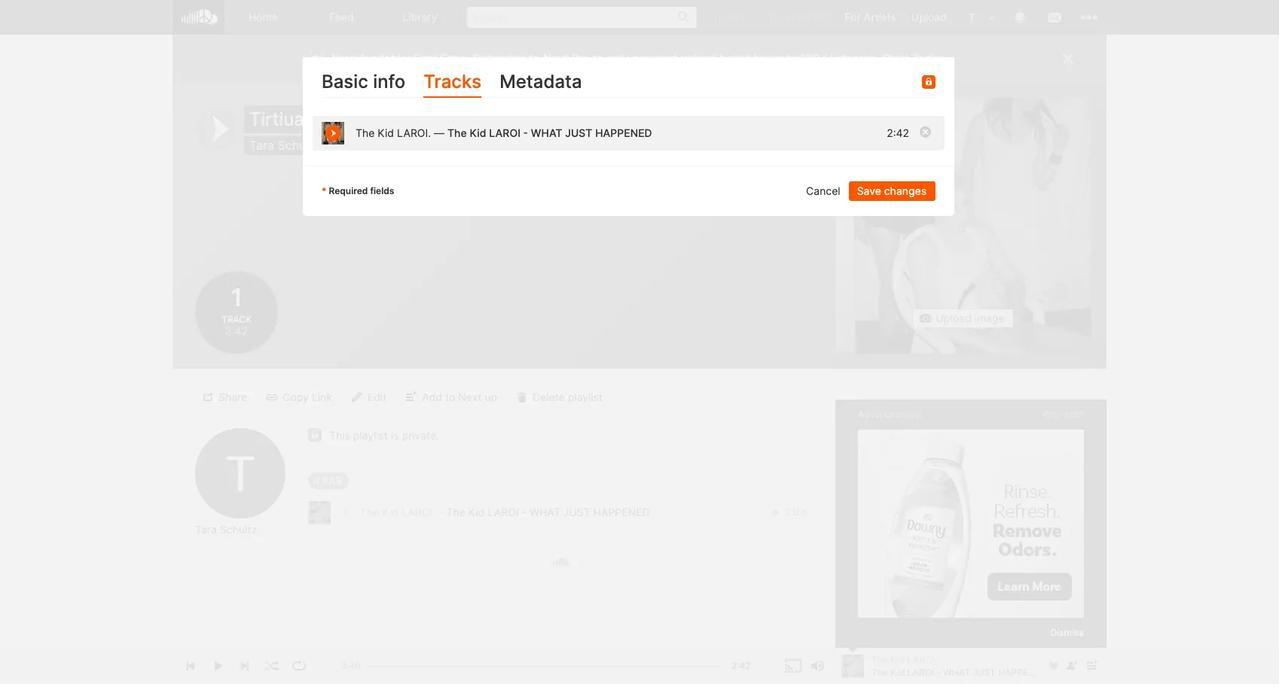 Task type: vqa. For each thing, say whether or not it's contained in the screenshot.
Tara to the bottom
yes



Task type: describe. For each thing, give the bounding box(es) containing it.
236k
[[782, 507, 808, 518]]

ago
[[791, 105, 813, 121]]

home link
[[224, 0, 303, 35]]

this playlist is private.
[[329, 429, 439, 442]]

changes
[[884, 185, 927, 198]]

upload for upload image
[[936, 312, 971, 325]]

copy
[[283, 391, 309, 403]]

cookie for policy
[[932, 492, 963, 503]]

home
[[249, 11, 278, 23]]

private.
[[402, 429, 439, 442]]

artist
[[898, 505, 922, 516]]

artists
[[864, 11, 896, 23]]

basic info
[[322, 71, 405, 93]]

fans.
[[440, 51, 469, 66]]

upload image
[[936, 312, 1005, 325]]

1 horizontal spatial pro
[[813, 11, 830, 23]]

this
[[329, 429, 350, 442]]

english
[[906, 521, 937, 532]]

info
[[373, 71, 405, 93]]

start
[[882, 51, 909, 66]]

tirtiual
[[249, 108, 308, 130]]

playlist for this
[[353, 429, 388, 442]]

basic
[[322, 71, 368, 93]]

artist resources
[[898, 505, 970, 516]]

charts link
[[1008, 505, 1037, 516]]

go+
[[731, 11, 752, 23]]

share
[[218, 391, 247, 403]]

go mobile
[[858, 396, 908, 409]]

1 vertical spatial the kid laroi - what just happened element
[[308, 502, 331, 524]]

the kid laroi. — the kid laroi - what just happened
[[356, 127, 652, 140]]

tara schultz
[[195, 524, 257, 536]]

laroi for -
[[488, 506, 519, 519]]

upload for upload
[[911, 11, 947, 23]]

for
[[845, 11, 861, 23]]

metadata link
[[500, 68, 582, 98]]

the kid laroi - what just happened link
[[446, 506, 650, 519]]

r&b
[[322, 475, 343, 487]]

try go+ link
[[705, 0, 760, 34]]

required
[[329, 186, 368, 197]]

start today link
[[882, 51, 945, 66]]

mobile
[[875, 396, 908, 409]]

save
[[857, 185, 881, 198]]

cookie manager link
[[1000, 492, 1071, 503]]

by
[[754, 51, 767, 66]]

try next pro
[[767, 11, 830, 23]]

save changes
[[857, 185, 927, 198]]

0 horizontal spatial next
[[543, 51, 568, 66]]

feed
[[329, 11, 354, 23]]

*
[[322, 186, 327, 197]]

0 vertical spatial 2:42
[[887, 127, 909, 140]]

3 to from the left
[[787, 51, 797, 66]]

legal link
[[858, 492, 881, 503]]

r&b link
[[308, 473, 349, 490]]

for artists
[[845, 11, 896, 23]]

- for -
[[522, 506, 527, 519]]

- for —
[[523, 127, 528, 140]]

charts language: english (us)
[[858, 505, 1037, 532]]

language:
[[858, 521, 903, 532]]

100+
[[800, 51, 827, 66]]

schultz inside tirtiual tara schultz
[[278, 138, 320, 153]]

delete
[[533, 391, 565, 403]]

upload link
[[904, 0, 954, 34]]

charts
[[1008, 505, 1037, 516]]

tirtiual element
[[835, 98, 1091, 354]]

the kid laroi. link
[[360, 506, 436, 519]]

1 vertical spatial pro
[[571, 51, 589, 66]]

happened for the kid laroi. - the kid laroi - what just happened
[[593, 506, 650, 519]]

basic info link
[[322, 68, 405, 98]]

imprint
[[858, 505, 888, 516]]

2:42 inside 1 track 2:42
[[225, 325, 248, 338]]

1 track 2:42
[[222, 283, 251, 338]]

get
[[606, 51, 624, 66]]

0 vertical spatial the kid laroi - what just happened element
[[322, 122, 344, 145]]

what for -
[[530, 506, 560, 519]]

resources
[[924, 505, 970, 516]]

next
[[654, 51, 677, 66]]

edit button
[[345, 388, 396, 407]]

6 minutes ago
[[732, 105, 813, 121]]

library
[[403, 11, 437, 23]]

first
[[413, 51, 437, 66]]



Task type: locate. For each thing, give the bounding box(es) containing it.
0 horizontal spatial cookie
[[932, 492, 963, 503]]

tara schultz link
[[249, 138, 320, 153], [195, 524, 257, 537]]

the kid laroi. - the kid laroi - what just happened
[[360, 506, 650, 519]]

manager
[[1033, 492, 1071, 503]]

tara
[[249, 138, 274, 153], [195, 524, 217, 536]]

2 horizontal spatial to
[[787, 51, 797, 66]]

heard
[[720, 51, 750, 66]]

6
[[732, 105, 740, 121]]

listeners.
[[830, 51, 879, 66]]

the
[[356, 127, 375, 140], [447, 127, 467, 140], [360, 506, 379, 519], [446, 506, 465, 519]]

0 vertical spatial upload
[[911, 11, 947, 23]]

copy link button
[[260, 388, 341, 407]]

1 vertical spatial playlist
[[353, 429, 388, 442]]

0 vertical spatial pro
[[813, 11, 830, 23]]

0 horizontal spatial tara
[[195, 524, 217, 536]]

laroi. for -
[[401, 506, 436, 519]]

2:42
[[887, 127, 909, 140], [225, 325, 248, 338]]

0 vertical spatial playlist
[[568, 391, 603, 403]]

next up 100+
[[787, 11, 810, 23]]

subscribe
[[472, 51, 526, 66]]

1 vertical spatial tara schultz's avatar element
[[195, 429, 285, 519]]

edit
[[367, 391, 387, 403]]

imprint link
[[858, 505, 888, 516]]

0 horizontal spatial playlist
[[353, 429, 388, 442]]

cookie manager imprint
[[858, 492, 1071, 516]]

upload up today
[[911, 11, 947, 23]]

1
[[229, 283, 244, 313], [342, 506, 349, 519]]

just for the kid laroi. — the kid laroi - what just happened
[[565, 127, 592, 140]]

0 vertical spatial tara
[[249, 138, 274, 153]]

schultz
[[278, 138, 320, 153], [220, 524, 257, 536]]

1 vertical spatial laroi.
[[401, 506, 436, 519]]

just for the kid laroi. - the kid laroi - what just happened
[[563, 506, 590, 519]]

link
[[312, 391, 332, 403]]

1 cookie from the left
[[932, 492, 963, 503]]

try left go+
[[712, 11, 728, 23]]

blog
[[979, 505, 998, 516]]

tracks
[[424, 71, 481, 93]]

cookie inside cookie manager imprint
[[1000, 492, 1031, 503]]

delete playlist
[[533, 391, 603, 403]]

cookie
[[932, 492, 963, 503], [1000, 492, 1031, 503]]

0 vertical spatial schultz
[[278, 138, 320, 153]]

upload inside 'link'
[[911, 11, 947, 23]]

tara schultz's avatar element
[[962, 8, 982, 27], [195, 429, 285, 519]]

to up 'metadata'
[[529, 51, 540, 66]]

1 vertical spatial just
[[563, 506, 590, 519]]

0 vertical spatial laroi
[[489, 127, 520, 140]]

copy link
[[283, 391, 332, 403]]

privacy link
[[891, 492, 923, 503]]

happened for the kid laroi. — the kid laroi - what just happened
[[595, 127, 652, 140]]

today
[[912, 51, 945, 66]]

-
[[523, 127, 528, 140], [438, 506, 443, 519], [522, 506, 527, 519]]

what
[[531, 127, 562, 140], [530, 506, 560, 519]]

cookie policy link
[[932, 492, 991, 503]]

Search search field
[[467, 7, 697, 28]]

1 vertical spatial 2:42
[[225, 325, 248, 338]]

1 up track
[[229, 283, 244, 313]]

cookie up charts
[[1000, 492, 1031, 503]]

0 horizontal spatial 2:42
[[225, 325, 248, 338]]

1 horizontal spatial cookie
[[1000, 492, 1031, 503]]

1 horizontal spatial 1
[[342, 506, 349, 519]]

(us)
[[939, 521, 958, 532]]

try go+
[[712, 11, 752, 23]]

1 vertical spatial happened
[[593, 506, 650, 519]]

1 to from the left
[[529, 51, 540, 66]]

1 horizontal spatial 2:42
[[887, 127, 909, 140]]

next up 'metadata'
[[543, 51, 568, 66]]

pro left for
[[813, 11, 830, 23]]

—
[[434, 127, 444, 140]]

0 horizontal spatial 1
[[229, 283, 244, 313]]

0 vertical spatial tara schultz link
[[249, 138, 320, 153]]

1 vertical spatial tara schultz link
[[195, 524, 257, 537]]

track
[[222, 314, 251, 325]]

blog link
[[979, 505, 998, 516]]

privacy
[[891, 492, 923, 503]]

save changes button
[[849, 182, 936, 201]]

* required fields
[[322, 186, 394, 197]]

cookie for manager
[[1000, 492, 1031, 503]]

1 vertical spatial upload
[[936, 312, 971, 325]]

1 vertical spatial laroi
[[488, 506, 519, 519]]

next
[[787, 11, 810, 23], [543, 51, 568, 66]]

0 horizontal spatial schultz
[[220, 524, 257, 536]]

cancel button
[[799, 182, 849, 201]]

upload image button
[[913, 309, 1014, 328]]

what for —
[[531, 127, 562, 140]]

metadata
[[500, 71, 582, 93]]

tara schultz's avatar element right upload 'link'
[[962, 8, 982, 27]]

1 inside 1 track 2:42
[[229, 283, 244, 313]]

go
[[858, 396, 872, 409]]

laroi. for —
[[397, 127, 431, 140]]

policy
[[965, 492, 991, 503]]

cancel
[[806, 185, 840, 198]]

upload left image
[[936, 312, 971, 325]]

fields
[[370, 186, 394, 197]]

now
[[331, 51, 356, 66]]

your
[[627, 51, 651, 66]]

0 vertical spatial laroi.
[[397, 127, 431, 140]]

1 horizontal spatial to
[[592, 51, 603, 66]]

0 vertical spatial happened
[[595, 127, 652, 140]]

to left "get"
[[592, 51, 603, 66]]

minutes
[[743, 105, 788, 121]]

playlist left is
[[353, 429, 388, 442]]

2 cookie from the left
[[1000, 492, 1031, 503]]

None search field
[[459, 0, 705, 34]]

try for try next pro
[[767, 11, 784, 23]]

share button
[[196, 388, 256, 407]]

playlist right delete
[[568, 391, 603, 403]]

cookie up resources
[[932, 492, 963, 503]]

1 horizontal spatial schultz
[[278, 138, 320, 153]]

the kid laroi - what just happened element down r&b 'link'
[[308, 502, 331, 524]]

playlist inside button
[[568, 391, 603, 403]]

0 vertical spatial what
[[531, 127, 562, 140]]

available:
[[359, 51, 410, 66]]

pro
[[813, 11, 830, 23], [571, 51, 589, 66]]

try inside try next pro link
[[767, 11, 784, 23]]

try for try go+
[[712, 11, 728, 23]]

1 horizontal spatial tara schultz's avatar element
[[962, 8, 982, 27]]

0 vertical spatial tara schultz's avatar element
[[962, 8, 982, 27]]

0 vertical spatial next
[[787, 11, 810, 23]]

upload
[[680, 51, 717, 66]]

image
[[974, 312, 1005, 325]]

to
[[529, 51, 540, 66], [592, 51, 603, 66], [787, 51, 797, 66]]

to right 'up'
[[787, 51, 797, 66]]

up
[[770, 51, 783, 66]]

1 down r&b
[[342, 506, 349, 519]]

0 vertical spatial just
[[565, 127, 592, 140]]

pro left "get"
[[571, 51, 589, 66]]

upload inside button
[[936, 312, 971, 325]]

tirtiual tara schultz
[[249, 108, 320, 153]]

tara inside tirtiual tara schultz
[[249, 138, 274, 153]]

1 vertical spatial tara
[[195, 524, 217, 536]]

1 try from the left
[[712, 11, 728, 23]]

1 horizontal spatial try
[[767, 11, 784, 23]]

0 horizontal spatial to
[[529, 51, 540, 66]]

playlist
[[568, 391, 603, 403], [353, 429, 388, 442]]

2:42 up save changes
[[887, 127, 909, 140]]

laroi for —
[[489, 127, 520, 140]]

1 horizontal spatial next
[[787, 11, 810, 23]]

1 for 1
[[342, 506, 349, 519]]

2:42 up share
[[225, 325, 248, 338]]

2 try from the left
[[767, 11, 784, 23]]

1 for 1 track 2:42
[[229, 283, 244, 313]]

laroi.
[[397, 127, 431, 140], [401, 506, 436, 519]]

the kid laroi - what just happened element right tirtiual tara schultz
[[322, 122, 344, 145]]

upload
[[911, 11, 947, 23], [936, 312, 971, 325]]

0 horizontal spatial pro
[[571, 51, 589, 66]]

0 horizontal spatial tara schultz's avatar element
[[195, 429, 285, 519]]

tracks link
[[424, 68, 481, 98]]

for artists link
[[837, 0, 904, 34]]

feed link
[[303, 0, 381, 35]]

laroi
[[489, 127, 520, 140], [488, 506, 519, 519]]

the kid laroi - what just happened element
[[322, 122, 344, 145], [308, 502, 331, 524]]

1 vertical spatial 1
[[342, 506, 349, 519]]

tara schultz's avatar element up tara schultz
[[195, 429, 285, 519]]

try right go+
[[767, 11, 784, 23]]

1 horizontal spatial playlist
[[568, 391, 603, 403]]

1 vertical spatial next
[[543, 51, 568, 66]]

legal
[[858, 492, 881, 503]]

2 to from the left
[[592, 51, 603, 66]]

0 horizontal spatial try
[[712, 11, 728, 23]]

1 vertical spatial schultz
[[220, 524, 257, 536]]

playlist for delete
[[568, 391, 603, 403]]

artist resources link
[[898, 505, 970, 516]]

delete playlist button
[[510, 388, 612, 407]]

is
[[391, 429, 399, 442]]

0 vertical spatial 1
[[229, 283, 244, 313]]

cookie policy
[[932, 492, 991, 503]]

1 vertical spatial what
[[530, 506, 560, 519]]

1 horizontal spatial tara
[[249, 138, 274, 153]]

try inside try go+ link
[[712, 11, 728, 23]]



